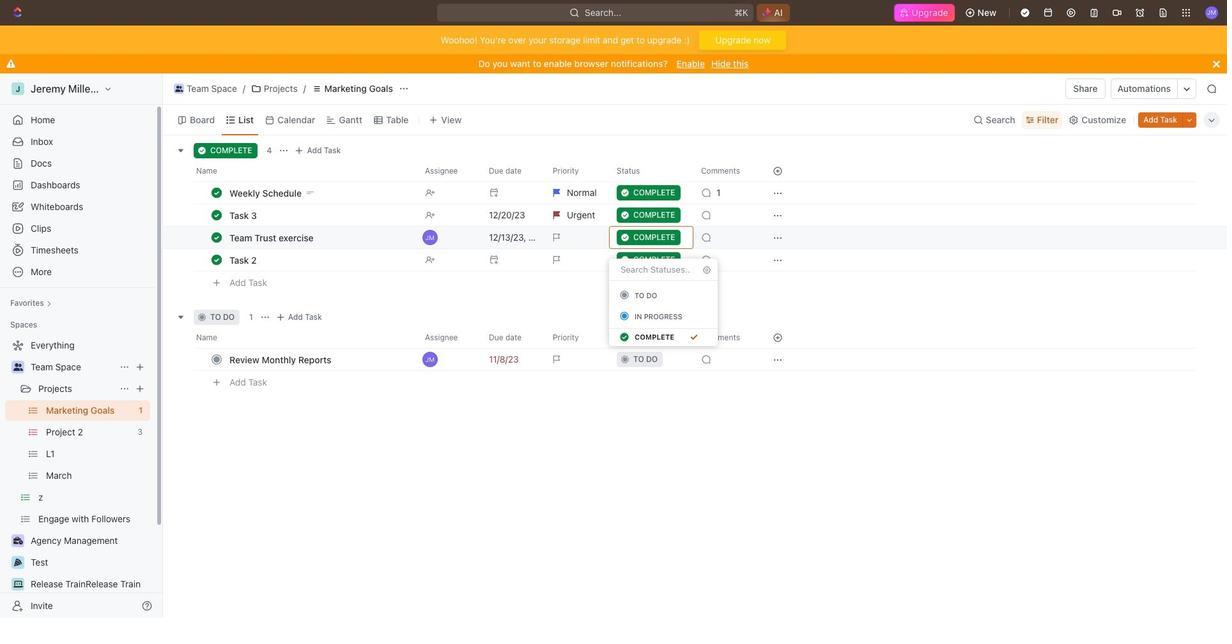 Task type: describe. For each thing, give the bounding box(es) containing it.
Search Statuses... field
[[620, 264, 692, 276]]

tree inside sidebar navigation
[[5, 336, 150, 619]]



Task type: locate. For each thing, give the bounding box(es) containing it.
user group image
[[13, 364, 23, 371]]

sidebar navigation
[[0, 74, 163, 619]]

tree
[[5, 336, 150, 619]]

user group image
[[175, 86, 183, 92]]



Task type: vqa. For each thing, say whether or not it's contained in the screenshot.
the & at left top
no



